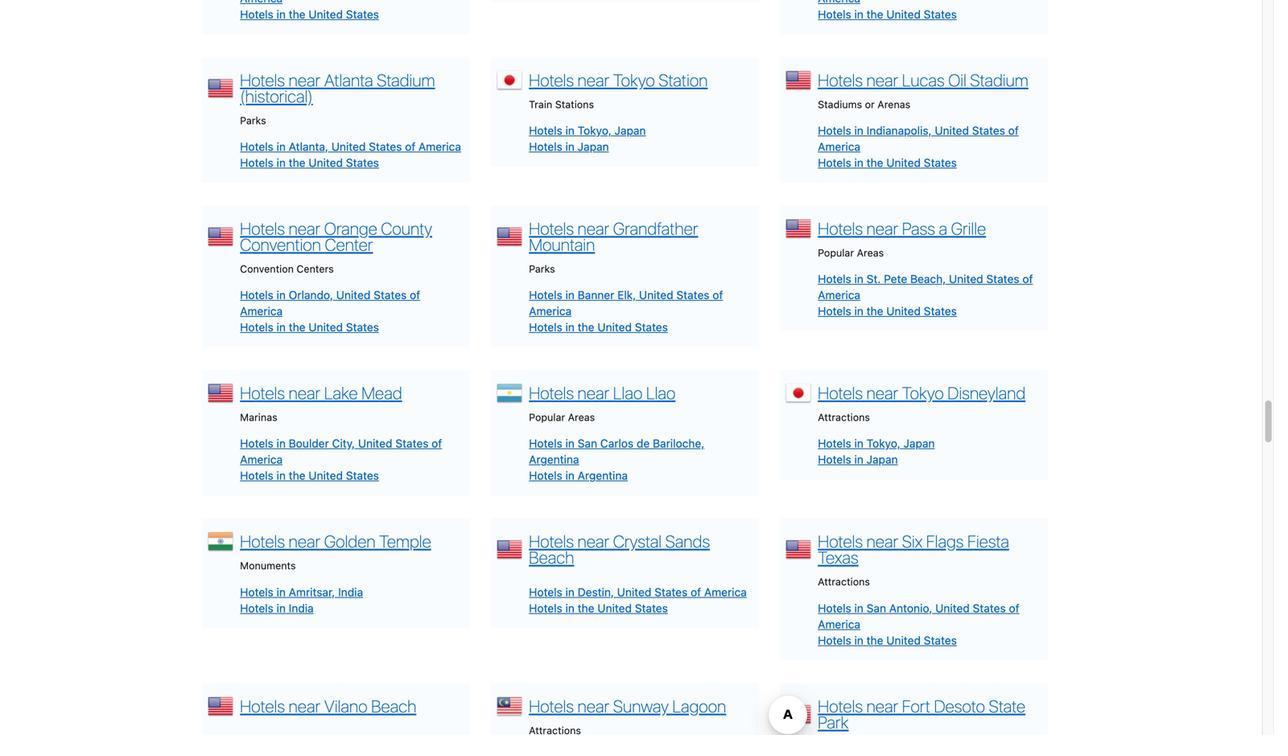 Task type: locate. For each thing, give the bounding box(es) containing it.
0 vertical spatial popular areas
[[818, 247, 884, 259]]

1 vertical spatial india
[[289, 602, 314, 615]]

1 vertical spatial tokyo,
[[867, 437, 900, 451]]

0 horizontal spatial tokyo
[[613, 70, 655, 90]]

0 horizontal spatial parks
[[240, 115, 266, 126]]

boulder
[[289, 437, 329, 451]]

1 hotels in the united states from the left
[[240, 8, 379, 21]]

1 vertical spatial attractions
[[818, 576, 870, 588]]

the inside the hotels in atlanta, united states of america hotels in the united states
[[289, 156, 306, 169]]

0 vertical spatial india
[[338, 586, 363, 599]]

0 vertical spatial popular
[[818, 247, 854, 259]]

hotels near tokyo station link
[[529, 70, 708, 90]]

states
[[346, 8, 379, 21], [924, 8, 957, 21], [972, 124, 1005, 137], [369, 140, 402, 153], [346, 156, 379, 169], [924, 156, 957, 169], [986, 273, 1019, 286], [374, 289, 407, 302], [676, 289, 710, 302], [924, 305, 957, 318], [346, 321, 379, 334], [635, 321, 668, 334], [395, 437, 429, 451], [346, 469, 379, 483], [654, 586, 688, 599], [635, 602, 668, 615], [973, 602, 1006, 615], [924, 634, 957, 647]]

hotels in tokyo, japan hotels in japan for hotels near tokyo station
[[529, 124, 646, 153]]

areas down 'hotels near llao llao' link
[[568, 412, 595, 423]]

popular down the hotels near llao llao
[[529, 412, 565, 423]]

parks for hotels near grandfather mountain
[[529, 263, 555, 275]]

hotels in the united states link for hotels near lucas oil stadium
[[818, 156, 957, 169]]

0 vertical spatial tokyo,
[[578, 124, 612, 137]]

1 vertical spatial convention
[[240, 263, 294, 275]]

popular
[[818, 247, 854, 259], [529, 412, 565, 423]]

hotels in the united states link up the hotels near lucas oil stadium
[[818, 8, 957, 21]]

llao up 'carlos'
[[613, 383, 643, 403]]

convention up convention centers
[[240, 235, 321, 255]]

convention inside hotels near orange county convention center
[[240, 235, 321, 255]]

stadium right oil on the top right of the page
[[970, 70, 1029, 90]]

popular for hotels near pass a grille
[[818, 247, 854, 259]]

america
[[418, 140, 461, 153], [818, 140, 860, 153], [818, 289, 860, 302], [240, 305, 283, 318], [529, 305, 572, 318], [240, 453, 283, 467], [704, 586, 747, 599], [818, 618, 860, 631]]

tokyo left disneyland
[[902, 383, 944, 403]]

america inside hotels in banner elk, united states of america hotels in the united states
[[529, 305, 572, 318]]

2 hotels in the united states from the left
[[818, 8, 957, 21]]

san left 'carlos'
[[578, 437, 597, 451]]

1 vertical spatial popular
[[529, 412, 565, 423]]

hotels in orlando, united states of america link
[[240, 289, 420, 318]]

1 horizontal spatial stadium
[[970, 70, 1029, 90]]

atlanta,
[[289, 140, 328, 153]]

near inside hotels near six flags fiesta texas
[[866, 532, 898, 552]]

america inside the hotels in atlanta, united states of america hotels in the united states
[[418, 140, 461, 153]]

tokyo left station
[[613, 70, 655, 90]]

1 attractions from the top
[[818, 412, 870, 423]]

1 vertical spatial tokyo
[[902, 383, 944, 403]]

japan
[[615, 124, 646, 137], [578, 140, 609, 153], [904, 437, 935, 451], [867, 453, 898, 467]]

popular areas down the hotels near llao llao
[[529, 412, 595, 423]]

0 horizontal spatial hotels in tokyo, japan link
[[529, 124, 646, 137]]

hotels in tokyo, japan hotels in japan
[[529, 124, 646, 153], [818, 437, 935, 467]]

popular areas up "st."
[[818, 247, 884, 259]]

0 horizontal spatial tokyo,
[[578, 124, 612, 137]]

station
[[659, 70, 708, 90]]

1 horizontal spatial india
[[338, 586, 363, 599]]

of inside hotels in banner elk, united states of america hotels in the united states
[[713, 289, 723, 302]]

hotels near llao llao link
[[529, 383, 676, 403]]

hotels near tokyo station
[[529, 70, 708, 90]]

monuments
[[240, 560, 296, 572]]

lucas
[[902, 70, 945, 90]]

0 horizontal spatial india
[[289, 602, 314, 615]]

0 vertical spatial san
[[578, 437, 597, 451]]

parks down mountain
[[529, 263, 555, 275]]

hotels inside hotels near fort desoto state park
[[818, 696, 863, 717]]

argentina
[[529, 453, 579, 467], [578, 469, 628, 483]]

orlando,
[[289, 289, 333, 302]]

the inside hotels in banner elk, united states of america hotels in the united states
[[578, 321, 594, 334]]

0 horizontal spatial stadium
[[377, 70, 435, 90]]

parks down '(historical)'
[[240, 115, 266, 126]]

india right amritsar,
[[338, 586, 363, 599]]

hotels near grandfather mountain link
[[529, 219, 698, 255]]

0 vertical spatial hotels in japan link
[[529, 140, 609, 153]]

llao up de
[[646, 383, 676, 403]]

united
[[309, 8, 343, 21], [886, 8, 921, 21], [935, 124, 969, 137], [331, 140, 366, 153], [309, 156, 343, 169], [886, 156, 921, 169], [949, 273, 983, 286], [336, 289, 371, 302], [639, 289, 673, 302], [886, 305, 921, 318], [309, 321, 343, 334], [597, 321, 632, 334], [358, 437, 392, 451], [309, 469, 343, 483], [617, 586, 651, 599], [597, 602, 632, 615], [935, 602, 970, 615], [886, 634, 921, 647]]

temple
[[379, 532, 431, 552]]

bariloche,
[[653, 437, 704, 451]]

1 horizontal spatial llao
[[646, 383, 676, 403]]

india down hotels in amritsar, india link
[[289, 602, 314, 615]]

hotels in the united states link
[[240, 8, 379, 21], [818, 8, 957, 21], [240, 156, 379, 169], [818, 156, 957, 169], [818, 305, 957, 318], [240, 321, 379, 334], [529, 321, 668, 334], [240, 469, 379, 483], [529, 602, 668, 615], [818, 634, 957, 647]]

county
[[381, 219, 432, 239]]

hotels in the united states link down hotels in orlando, united states of america 'link'
[[240, 321, 379, 334]]

1 stadium from the left
[[377, 70, 435, 90]]

1 horizontal spatial tokyo
[[902, 383, 944, 403]]

grandfather
[[613, 219, 698, 239]]

of inside the hotels in atlanta, united states of america hotels in the united states
[[405, 140, 415, 153]]

0 vertical spatial attractions
[[818, 412, 870, 423]]

hotels in the united states link down boulder
[[240, 469, 379, 483]]

attractions
[[818, 412, 870, 423], [818, 576, 870, 588]]

vilano
[[324, 696, 367, 717]]

0 horizontal spatial llao
[[613, 383, 643, 403]]

united down atlanta,
[[309, 156, 343, 169]]

1 horizontal spatial beach
[[529, 548, 574, 568]]

0 horizontal spatial areas
[[568, 412, 595, 423]]

stadiums or arenas
[[818, 99, 910, 110]]

convention left centers
[[240, 263, 294, 275]]

hotels in india link
[[240, 602, 314, 615]]

united down oil on the top right of the page
[[935, 124, 969, 137]]

near for beach
[[289, 696, 321, 717]]

indianapolis,
[[867, 124, 932, 137]]

tokyo, down 'stations'
[[578, 124, 612, 137]]

1 horizontal spatial parks
[[529, 263, 555, 275]]

tokyo, for station
[[578, 124, 612, 137]]

of inside hotels in indianapolis, united states of america hotels in the united states
[[1008, 124, 1019, 137]]

0 vertical spatial hotels in tokyo, japan link
[[529, 124, 646, 137]]

2 attractions from the top
[[818, 576, 870, 588]]

argentina down hotels in san carlos de bariloche, argentina link
[[578, 469, 628, 483]]

san inside hotels in san carlos de bariloche, argentina hotels in argentina
[[578, 437, 597, 451]]

near for a
[[866, 219, 898, 239]]

1 horizontal spatial tokyo,
[[867, 437, 900, 451]]

de
[[637, 437, 650, 451]]

marinas
[[240, 412, 277, 423]]

park
[[818, 713, 849, 733]]

near for temple
[[289, 532, 321, 552]]

hotels in destin, united states of america link
[[529, 586, 747, 599]]

center
[[325, 235, 373, 255]]

america inside hotels in destin, united states of america hotels in the united states
[[704, 586, 747, 599]]

popular areas for hotels near llao llao
[[529, 412, 595, 423]]

united right atlanta,
[[331, 140, 366, 153]]

near inside hotels near grandfather mountain
[[578, 219, 609, 239]]

hotels in japan link
[[529, 140, 609, 153], [818, 453, 898, 467]]

1 horizontal spatial hotels in the united states
[[818, 8, 957, 21]]

hotels near sunway lagoon
[[529, 696, 726, 717]]

pass
[[902, 219, 935, 239]]

near for llao
[[578, 383, 609, 403]]

1 horizontal spatial hotels in tokyo, japan link
[[818, 437, 935, 451]]

the inside hotels in san antonio, united states of america hotels in the united states
[[867, 634, 883, 647]]

hotels in atlanta, united states of america link
[[240, 140, 461, 153]]

near inside hotels near fort desoto state park
[[866, 696, 898, 717]]

destin,
[[578, 586, 614, 599]]

fiesta
[[967, 532, 1009, 552]]

hotels in the united states up atlanta
[[240, 8, 379, 21]]

popular for hotels near llao llao
[[529, 412, 565, 423]]

1 horizontal spatial hotels in japan link
[[818, 453, 898, 467]]

popular areas
[[818, 247, 884, 259], [529, 412, 595, 423]]

0 horizontal spatial popular
[[529, 412, 565, 423]]

lagoon
[[672, 696, 726, 717]]

hotels in the united states link down banner
[[529, 321, 668, 334]]

0 horizontal spatial san
[[578, 437, 597, 451]]

elk,
[[617, 289, 636, 302]]

sunway
[[613, 696, 669, 717]]

areas for pass
[[857, 247, 884, 259]]

hotels in the united states link down atlanta,
[[240, 156, 379, 169]]

united down the hotels in san antonio, united states of america 'link'
[[886, 634, 921, 647]]

0 horizontal spatial hotels in japan link
[[529, 140, 609, 153]]

centers
[[297, 263, 334, 275]]

hotels near grandfather mountain
[[529, 219, 698, 255]]

1 vertical spatial san
[[867, 602, 886, 615]]

0 vertical spatial tokyo
[[613, 70, 655, 90]]

beach inside hotels near crystal sands beach
[[529, 548, 574, 568]]

stadium right atlanta
[[377, 70, 435, 90]]

2 stadium from the left
[[970, 70, 1029, 90]]

0 vertical spatial convention
[[240, 235, 321, 255]]

of inside hotels in boulder city, united states of america hotels in the united states
[[432, 437, 442, 451]]

parks for hotels near atlanta stadium (historical)
[[240, 115, 266, 126]]

0 horizontal spatial hotels in tokyo, japan hotels in japan
[[529, 124, 646, 153]]

near for flags
[[866, 532, 898, 552]]

1 vertical spatial hotels in tokyo, japan link
[[818, 437, 935, 451]]

the inside hotels in boulder city, united states of america hotels in the united states
[[289, 469, 306, 483]]

hotels in tokyo, japan link down 'stations'
[[529, 124, 646, 137]]

hotels in the united states link down indianapolis,
[[818, 156, 957, 169]]

hotels in japan link for hotels near tokyo disneyland
[[818, 453, 898, 467]]

hotels in tokyo, japan link for hotels near tokyo disneyland
[[818, 437, 935, 451]]

1 vertical spatial hotels in japan link
[[818, 453, 898, 467]]

united right orlando,
[[336, 289, 371, 302]]

1 horizontal spatial popular areas
[[818, 247, 884, 259]]

hotels near six flags fiesta texas
[[818, 532, 1009, 568]]

hotels in tokyo, japan link
[[529, 124, 646, 137], [818, 437, 935, 451]]

pete
[[884, 273, 907, 286]]

in
[[277, 8, 286, 21], [854, 8, 864, 21], [565, 124, 575, 137], [854, 124, 864, 137], [277, 140, 286, 153], [565, 140, 575, 153], [277, 156, 286, 169], [854, 156, 864, 169], [854, 273, 864, 286], [277, 289, 286, 302], [565, 289, 575, 302], [854, 305, 864, 318], [277, 321, 286, 334], [565, 321, 575, 334], [277, 437, 286, 451], [565, 437, 575, 451], [854, 437, 864, 451], [854, 453, 864, 467], [277, 469, 286, 483], [565, 469, 575, 483], [277, 586, 286, 599], [565, 586, 575, 599], [277, 602, 286, 615], [565, 602, 575, 615], [854, 602, 864, 615], [854, 634, 864, 647]]

1 vertical spatial hotels in tokyo, japan hotels in japan
[[818, 437, 935, 467]]

0 vertical spatial parks
[[240, 115, 266, 126]]

america inside hotels in indianapolis, united states of america hotels in the united states
[[818, 140, 860, 153]]

united up the hotels near lucas oil stadium
[[886, 8, 921, 21]]

hotels in the united states for the hotels in the united states link over atlanta
[[240, 8, 379, 21]]

2 llao from the left
[[646, 383, 676, 403]]

1 vertical spatial popular areas
[[529, 412, 595, 423]]

grille
[[951, 219, 986, 239]]

crystal
[[613, 532, 662, 552]]

arenas
[[878, 99, 910, 110]]

san left 'antonio,'
[[867, 602, 886, 615]]

of inside hotels in destin, united states of america hotels in the united states
[[691, 586, 701, 599]]

san for six
[[867, 602, 886, 615]]

of inside the hotels in st. pete beach, united states of america hotels in the united states
[[1023, 273, 1033, 286]]

tokyo, down hotels near tokyo disneyland link
[[867, 437, 900, 451]]

1 horizontal spatial san
[[867, 602, 886, 615]]

united right city, in the left bottom of the page
[[358, 437, 392, 451]]

united down hotels in banner elk, united states of america link
[[597, 321, 632, 334]]

1 horizontal spatial hotels in tokyo, japan hotels in japan
[[818, 437, 935, 467]]

hotels inside hotels near orange county convention center
[[240, 219, 285, 239]]

0 vertical spatial areas
[[857, 247, 884, 259]]

desoto
[[934, 696, 985, 717]]

popular areas for hotels near pass a grille
[[818, 247, 884, 259]]

stadiums
[[818, 99, 862, 110]]

1 vertical spatial beach
[[371, 696, 416, 717]]

hotels near fort desoto state park
[[818, 696, 1025, 733]]

0 horizontal spatial beach
[[371, 696, 416, 717]]

sands
[[665, 532, 710, 552]]

hotels near orange county convention center link
[[240, 219, 432, 255]]

hotels in tokyo, japan hotels in japan down 'stations'
[[529, 124, 646, 153]]

train stations
[[529, 99, 594, 110]]

hotels in banner elk, united states of america hotels in the united states
[[529, 289, 723, 334]]

popular down hotels near pass a grille link
[[818, 247, 854, 259]]

hotels in the united states link down the hotels in san antonio, united states of america 'link'
[[818, 634, 957, 647]]

near inside hotels near orange county convention center
[[289, 219, 321, 239]]

0 vertical spatial hotels in tokyo, japan hotels in japan
[[529, 124, 646, 153]]

hotels in the united states link down destin,
[[529, 602, 668, 615]]

near inside hotels near atlanta stadium (historical)
[[289, 70, 321, 90]]

of inside hotels in san antonio, united states of america hotels in the united states
[[1009, 602, 1019, 615]]

near inside hotels near crystal sands beach
[[578, 532, 609, 552]]

tokyo,
[[578, 124, 612, 137], [867, 437, 900, 451]]

0 vertical spatial argentina
[[529, 453, 579, 467]]

1 horizontal spatial popular
[[818, 247, 854, 259]]

hotels in tokyo, japan hotels in japan down hotels near tokyo disneyland link
[[818, 437, 935, 467]]

areas up "st."
[[857, 247, 884, 259]]

san for llao
[[578, 437, 597, 451]]

hotels in the united states link down pete
[[818, 305, 957, 318]]

1 vertical spatial parks
[[529, 263, 555, 275]]

0 horizontal spatial popular areas
[[529, 412, 595, 423]]

city,
[[332, 437, 355, 451]]

convention
[[240, 235, 321, 255], [240, 263, 294, 275]]

san
[[578, 437, 597, 451], [867, 602, 886, 615]]

united down hotels in boulder city, united states of america link
[[309, 469, 343, 483]]

argentina up hotels in argentina link
[[529, 453, 579, 467]]

san inside hotels in san antonio, united states of america hotels in the united states
[[867, 602, 886, 615]]

1 convention from the top
[[240, 235, 321, 255]]

0 horizontal spatial hotels in the united states
[[240, 8, 379, 21]]

0 vertical spatial beach
[[529, 548, 574, 568]]

hotels in the united states up the hotels near lucas oil stadium
[[818, 8, 957, 21]]

united down "hotels in indianapolis, united states of america" link
[[886, 156, 921, 169]]

1 horizontal spatial areas
[[857, 247, 884, 259]]

hotels
[[240, 8, 274, 21], [818, 8, 851, 21], [240, 70, 285, 90], [529, 70, 574, 90], [818, 70, 863, 90], [529, 124, 562, 137], [818, 124, 851, 137], [240, 140, 274, 153], [529, 140, 562, 153], [240, 156, 274, 169], [818, 156, 851, 169], [240, 219, 285, 239], [529, 219, 574, 239], [818, 219, 863, 239], [818, 273, 851, 286], [240, 289, 274, 302], [529, 289, 562, 302], [818, 305, 851, 318], [240, 321, 274, 334], [529, 321, 562, 334], [240, 383, 285, 403], [529, 383, 574, 403], [818, 383, 863, 403], [240, 437, 274, 451], [529, 437, 562, 451], [818, 437, 851, 451], [818, 453, 851, 467], [240, 469, 274, 483], [529, 469, 562, 483], [240, 532, 285, 552], [529, 532, 574, 552], [818, 532, 863, 552], [240, 586, 274, 599], [529, 586, 562, 599], [240, 602, 274, 615], [529, 602, 562, 615], [818, 602, 851, 615], [818, 634, 851, 647], [240, 696, 285, 717], [529, 696, 574, 717], [818, 696, 863, 717]]

1 vertical spatial areas
[[568, 412, 595, 423]]

hotels in banner elk, united states of america link
[[529, 289, 723, 318]]

hotels in the united states link for hotels near atlanta stadium (historical)
[[240, 156, 379, 169]]

1 vertical spatial argentina
[[578, 469, 628, 483]]

areas for llao
[[568, 412, 595, 423]]

hotels in tokyo, japan link down hotels near tokyo disneyland link
[[818, 437, 935, 451]]



Task type: vqa. For each thing, say whether or not it's contained in the screenshot.
screen associated with How are Genius rewards applied?
no



Task type: describe. For each thing, give the bounding box(es) containing it.
hotels in the united states link for hotels near pass a grille
[[818, 305, 957, 318]]

hotels near crystal sands beach
[[529, 532, 710, 568]]

hotels near tokyo disneyland
[[818, 383, 1026, 403]]

convention centers
[[240, 263, 334, 275]]

stations
[[555, 99, 594, 110]]

hotels in san antonio, united states of america hotels in the united states
[[818, 602, 1019, 647]]

hotels near llao llao
[[529, 383, 676, 403]]

attractions for hotels near tokyo disneyland
[[818, 412, 870, 423]]

near for stadium
[[289, 70, 321, 90]]

attractions for hotels near six flags fiesta texas
[[818, 576, 870, 588]]

united right destin,
[[617, 586, 651, 599]]

hotels in the united states for the hotels in the united states link over the hotels near lucas oil stadium
[[818, 8, 957, 21]]

hotels in boulder city, united states of america link
[[240, 437, 442, 467]]

mead
[[361, 383, 402, 403]]

hotels in the united states link for hotels near six flags fiesta texas
[[818, 634, 957, 647]]

hotels near orange county convention center
[[240, 219, 432, 255]]

hotels near pass a grille
[[818, 219, 986, 239]]

hotels inside hotels near grandfather mountain
[[529, 219, 574, 239]]

united down hotels in orlando, united states of america 'link'
[[309, 321, 343, 334]]

the inside hotels in indianapolis, united states of america hotels in the united states
[[867, 156, 883, 169]]

america inside hotels in orlando, united states of america hotels in the united states
[[240, 305, 283, 318]]

1 llao from the left
[[613, 383, 643, 403]]

banner
[[578, 289, 614, 302]]

united right beach,
[[949, 273, 983, 286]]

near for desoto
[[866, 696, 898, 717]]

united right 'antonio,'
[[935, 602, 970, 615]]

hotels near pass a grille link
[[818, 219, 986, 239]]

hotels near atlanta stadium (historical) link
[[240, 70, 435, 106]]

beach,
[[910, 273, 946, 286]]

hotels in destin, united states of america hotels in the united states
[[529, 586, 747, 615]]

of inside hotels in orlando, united states of america hotels in the united states
[[410, 289, 420, 302]]

hotels in tokyo, japan link for hotels near tokyo station
[[529, 124, 646, 137]]

st.
[[867, 273, 881, 286]]

hotels in the united states link for hotels near orange county convention center
[[240, 321, 379, 334]]

(historical)
[[240, 86, 313, 106]]

the inside the hotels in st. pete beach, united states of america hotels in the united states
[[867, 305, 883, 318]]

fort
[[902, 696, 930, 717]]

hotels near atlanta stadium (historical)
[[240, 70, 435, 106]]

antonio,
[[889, 602, 932, 615]]

near for mountain
[[578, 219, 609, 239]]

hotels near sunway lagoon link
[[529, 696, 726, 717]]

the inside hotels in destin, united states of america hotels in the united states
[[578, 602, 594, 615]]

united down destin,
[[597, 602, 632, 615]]

tokyo, for disneyland
[[867, 437, 900, 451]]

tokyo for station
[[613, 70, 655, 90]]

america inside hotels in boulder city, united states of america hotels in the united states
[[240, 453, 283, 467]]

hotels near fort desoto state park link
[[818, 696, 1025, 733]]

train
[[529, 99, 552, 110]]

hotels in amritsar, india hotels in india
[[240, 586, 363, 615]]

hotels in atlanta, united states of america hotels in the united states
[[240, 140, 461, 169]]

hotels near lucas oil stadium link
[[818, 70, 1029, 90]]

six
[[902, 532, 923, 552]]

hotels in japan link for hotels near tokyo station
[[529, 140, 609, 153]]

near for sands
[[578, 532, 609, 552]]

near for mead
[[289, 383, 321, 403]]

hotels inside hotels near atlanta stadium (historical)
[[240, 70, 285, 90]]

near for oil
[[866, 70, 898, 90]]

hotels in orlando, united states of america hotels in the united states
[[240, 289, 420, 334]]

america inside hotels in san antonio, united states of america hotels in the united states
[[818, 618, 860, 631]]

hotels near lake mead link
[[240, 383, 402, 403]]

near for lagoon
[[578, 696, 609, 717]]

hotels in san carlos de bariloche, argentina hotels in argentina
[[529, 437, 704, 483]]

hotels in st. pete beach, united states of america link
[[818, 273, 1033, 302]]

hotels near six flags fiesta texas link
[[818, 532, 1009, 568]]

disneyland
[[948, 383, 1026, 403]]

hotels near vilano beach link
[[240, 696, 416, 717]]

hotels in st. pete beach, united states of america hotels in the united states
[[818, 273, 1033, 318]]

hotels near golden temple link
[[240, 532, 431, 552]]

tokyo for disneyland
[[902, 383, 944, 403]]

hotels near lake mead
[[240, 383, 402, 403]]

hotels in san antonio, united states of america link
[[818, 602, 1019, 631]]

hotels near tokyo disneyland link
[[818, 383, 1026, 403]]

2 convention from the top
[[240, 263, 294, 275]]

near for disneyland
[[866, 383, 898, 403]]

the inside hotels in orlando, united states of america hotels in the united states
[[289, 321, 306, 334]]

hotels in indianapolis, united states of america link
[[818, 124, 1019, 153]]

united down hotels in st. pete beach, united states of america link
[[886, 305, 921, 318]]

hotels in tokyo, japan hotels in japan for hotels near tokyo disneyland
[[818, 437, 935, 467]]

hotels in the united states link up atlanta
[[240, 8, 379, 21]]

flags
[[926, 532, 964, 552]]

hotels inside hotels near six flags fiesta texas
[[818, 532, 863, 552]]

hotels in the united states link for hotels near grandfather mountain
[[529, 321, 668, 334]]

united right elk,
[[639, 289, 673, 302]]

hotels in boulder city, united states of america hotels in the united states
[[240, 437, 442, 483]]

america inside the hotels in st. pete beach, united states of america hotels in the united states
[[818, 289, 860, 302]]

oil
[[948, 70, 967, 90]]

hotels in san carlos de bariloche, argentina link
[[529, 437, 704, 467]]

mountain
[[529, 235, 595, 255]]

near for station
[[578, 70, 609, 90]]

hotels near lucas oil stadium
[[818, 70, 1029, 90]]

carlos
[[600, 437, 634, 451]]

hotels near golden temple
[[240, 532, 431, 552]]

atlanta
[[324, 70, 373, 90]]

hotels in argentina link
[[529, 469, 628, 483]]

orange
[[324, 219, 377, 239]]

state
[[989, 696, 1025, 717]]

hotels in indianapolis, united states of america hotels in the united states
[[818, 124, 1019, 169]]

hotels inside hotels near crystal sands beach
[[529, 532, 574, 552]]

golden
[[324, 532, 376, 552]]

united up atlanta
[[309, 8, 343, 21]]

hotels in the united states link for hotels near lake mead
[[240, 469, 379, 483]]

stadium inside hotels near atlanta stadium (historical)
[[377, 70, 435, 90]]

texas
[[818, 548, 859, 568]]

hotels near crystal sands beach link
[[529, 532, 710, 568]]

a
[[939, 219, 947, 239]]

hotels near vilano beach
[[240, 696, 416, 717]]

or
[[865, 99, 875, 110]]

near for county
[[289, 219, 321, 239]]

lake
[[324, 383, 358, 403]]



